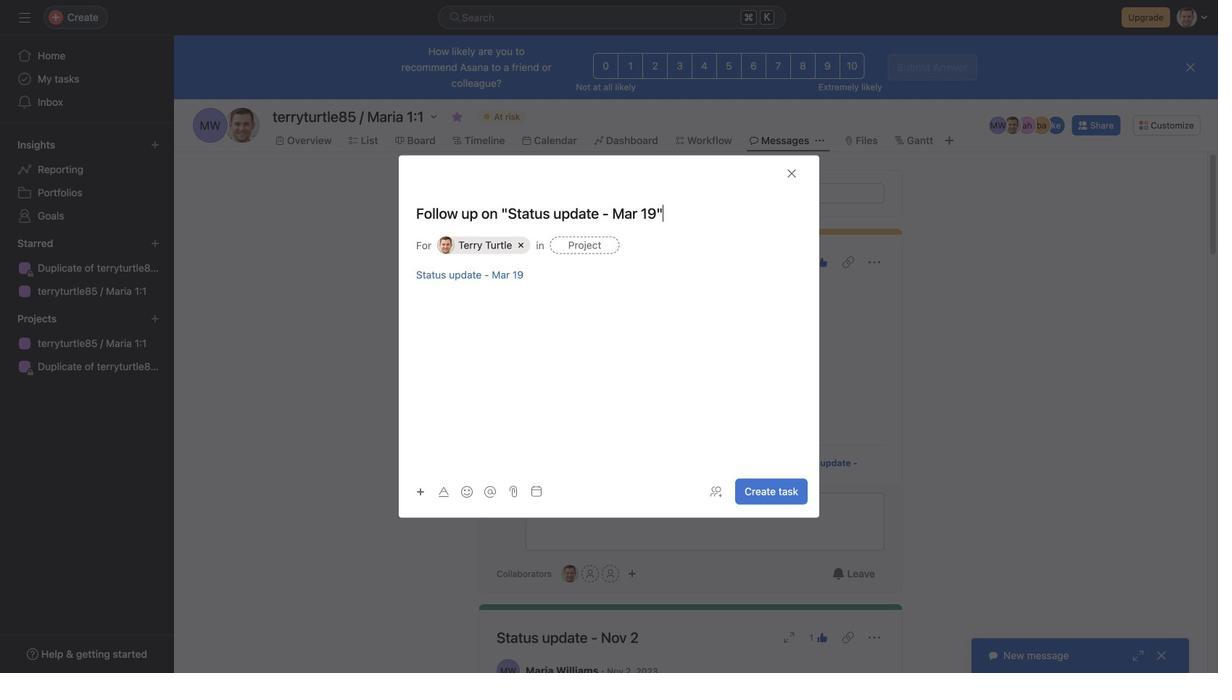 Task type: describe. For each thing, give the bounding box(es) containing it.
dismiss image
[[1185, 62, 1197, 73]]

attach a file or paste an image image
[[508, 486, 519, 498]]

emoji image
[[461, 487, 473, 498]]

1 1 like. you liked this task image from the top
[[817, 257, 828, 268]]

hide sidebar image
[[19, 12, 30, 23]]

at mention image
[[484, 487, 496, 498]]

insights element
[[0, 132, 174, 231]]

projects element
[[0, 306, 174, 381]]

full screen image
[[784, 632, 795, 644]]

formatting image
[[438, 487, 450, 498]]

remove from starred image
[[452, 111, 463, 123]]

0 horizontal spatial add or remove collaborators image
[[561, 566, 579, 583]]

expand new message image
[[1133, 651, 1144, 662]]

2 1 like. you liked this task image from the top
[[817, 632, 828, 644]]



Task type: locate. For each thing, give the bounding box(es) containing it.
select due date image
[[531, 486, 543, 498]]

close this dialog image
[[786, 168, 798, 180]]

close image
[[1156, 651, 1168, 662]]

option group
[[593, 53, 865, 79]]

add followers image
[[711, 486, 722, 498]]

None radio
[[593, 53, 619, 79], [692, 53, 717, 79], [717, 53, 742, 79], [790, 53, 816, 79], [815, 53, 840, 79], [840, 53, 865, 79], [593, 53, 619, 79], [692, 53, 717, 79], [717, 53, 742, 79], [790, 53, 816, 79], [815, 53, 840, 79], [840, 53, 865, 79]]

0 vertical spatial 1 like. you liked this task image
[[817, 257, 828, 268]]

1 like. you liked this task image left copy link image
[[817, 632, 828, 644]]

1 vertical spatial 1 like. you liked this task image
[[817, 632, 828, 644]]

Task name text field
[[399, 203, 820, 224]]

1 like. you liked this task image
[[817, 257, 828, 268], [817, 632, 828, 644]]

1 like. you liked this task image left copy link icon
[[817, 257, 828, 268]]

None radio
[[618, 53, 643, 79], [643, 53, 668, 79], [667, 53, 693, 79], [741, 53, 767, 79], [766, 53, 791, 79], [618, 53, 643, 79], [643, 53, 668, 79], [667, 53, 693, 79], [741, 53, 767, 79], [766, 53, 791, 79]]

starred element
[[0, 231, 174, 306]]

toolbar
[[411, 482, 503, 503]]

copy link image
[[843, 632, 854, 644]]

1 horizontal spatial add or remove collaborators image
[[628, 570, 637, 579]]

add or remove collaborators image
[[561, 566, 579, 583], [628, 570, 637, 579]]

copy link image
[[843, 257, 854, 268]]

global element
[[0, 36, 174, 123]]

open user profile image
[[497, 493, 520, 516]]



Task type: vqa. For each thing, say whether or not it's contained in the screenshot.
Close this dialog icon
yes



